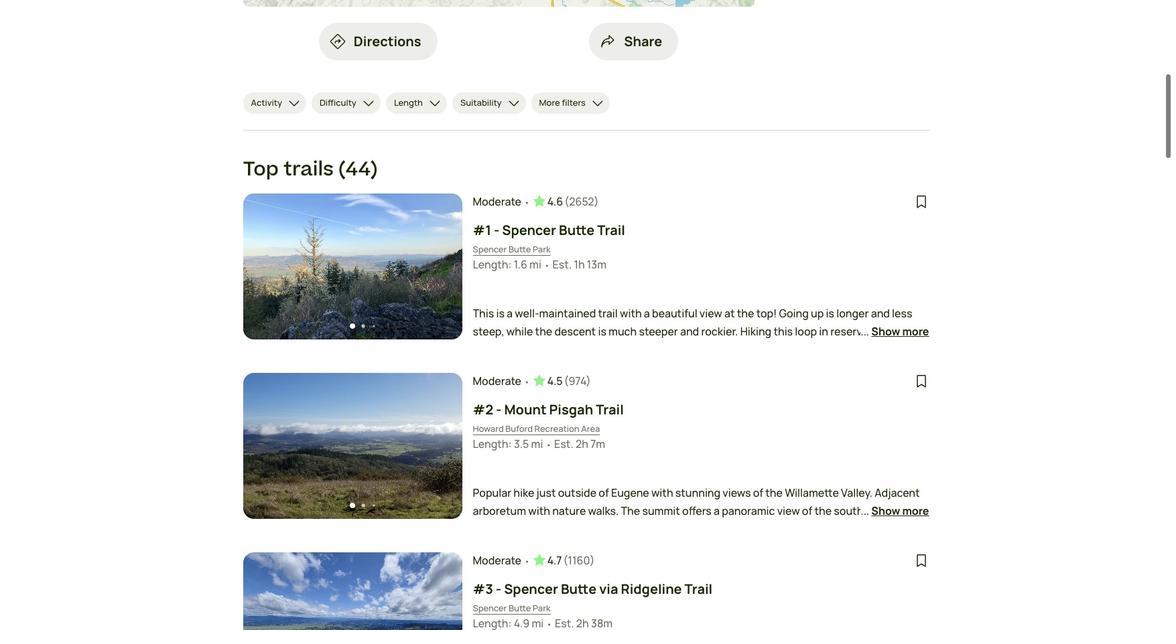 Task type: vqa. For each thing, say whether or not it's contained in the screenshot.
search field
no



Task type: locate. For each thing, give the bounding box(es) containing it.
2 ... show more from the top
[[861, 504, 930, 519]]

7m
[[591, 437, 605, 452]]

spencer butte park link
[[473, 243, 551, 256], [473, 603, 551, 616]]

navigate next image
[[434, 260, 448, 274], [434, 440, 448, 453]]

4.5 ( 974 )
[[548, 374, 591, 389]]

• down cookie consent banner dialog
[[547, 619, 552, 631]]

2 ... from the top
[[861, 504, 870, 519]]

... show more
[[861, 324, 930, 339], [861, 504, 930, 519]]

0 vertical spatial navigate previous image
[[258, 260, 271, 274]]

2 vertical spatial moderate •
[[473, 554, 530, 569]]

- for #1
[[494, 221, 500, 239]]

trail inside #3 - spencer butte via ridgeline trail spencer butte park •
[[685, 581, 713, 599]]

length button
[[386, 92, 447, 114]]

2 more from the top
[[903, 504, 930, 519]]

est. down recreation
[[555, 437, 574, 452]]

2 spencer butte park link from the top
[[473, 603, 551, 616]]

1 vertical spatial ... show more
[[861, 504, 930, 519]]

2 vertical spatial -
[[496, 581, 502, 599]]

- right #1
[[494, 221, 500, 239]]

0 vertical spatial trail
[[598, 221, 626, 239]]

park down 4.7
[[533, 603, 551, 615]]

1 vertical spatial moderate
[[473, 374, 522, 389]]

moderate • up #2
[[473, 374, 530, 389]]

2 vertical spatial trail
[[685, 581, 713, 599]]

•
[[524, 196, 530, 208], [544, 259, 550, 271], [524, 376, 530, 388], [546, 439, 552, 451], [524, 556, 530, 568], [547, 619, 552, 631]]

1 vertical spatial -
[[496, 401, 502, 419]]

2 length: from the top
[[473, 437, 512, 452]]

directions link
[[319, 23, 438, 60]]

navigate previous image for •
[[258, 619, 271, 631]]

0 vertical spatial (
[[565, 194, 569, 209]]

3 moderate from the top
[[473, 554, 522, 569]]

moderate up #3
[[473, 554, 522, 569]]

1 vertical spatial ...
[[861, 504, 870, 519]]

0 vertical spatial more
[[903, 324, 930, 339]]

2 navigate next image from the top
[[434, 440, 448, 453]]

#2 - mount pisgah trail howard buford recreation area length: 3.5 mi • est. 2h 7m
[[473, 401, 624, 452]]

)
[[594, 194, 599, 209], [587, 374, 591, 389], [590, 554, 595, 569]]

...
[[861, 324, 870, 339], [861, 504, 870, 519]]

est. inside #2 - mount pisgah trail howard buford recreation area length: 3.5 mi • est. 2h 7m
[[555, 437, 574, 452]]

(
[[565, 194, 569, 209], [564, 374, 569, 389], [564, 554, 568, 569]]

1 length: from the top
[[473, 257, 512, 272]]

1 vertical spatial length:
[[473, 437, 512, 452]]

park down 4.6
[[533, 243, 551, 255]]

add to list image for butte
[[913, 194, 930, 210]]

1 vertical spatial moderate •
[[473, 374, 530, 389]]

1 vertical spatial (
[[564, 374, 569, 389]]

( right 4.6
[[565, 194, 569, 209]]

1 vertical spatial navigate next image
[[434, 440, 448, 453]]

... show more for #2 - mount pisgah trail
[[861, 504, 930, 519]]

... for #2 - mount pisgah trail
[[861, 504, 870, 519]]

spencer down #1
[[473, 243, 507, 255]]

ridgeline
[[621, 581, 682, 599]]

1 vertical spatial navigate previous image
[[258, 619, 271, 631]]

moderate up #2
[[473, 374, 522, 389]]

howard buford recreation area link
[[473, 423, 600, 436]]

- inside #3 - spencer butte via ridgeline trail spencer butte park •
[[496, 581, 502, 599]]

spencer
[[502, 221, 557, 239], [473, 243, 507, 255], [504, 581, 558, 599], [473, 603, 507, 615]]

2 moderate • from the top
[[473, 374, 530, 389]]

0 vertical spatial navigate next image
[[434, 260, 448, 274]]

more
[[903, 324, 930, 339], [903, 504, 930, 519]]

1 vertical spatial more
[[903, 504, 930, 519]]

more filters button
[[531, 92, 610, 114]]

moderate • up #3
[[473, 554, 530, 569]]

4.6 ( 2652 )
[[548, 194, 599, 209]]

0 vertical spatial mi
[[530, 257, 542, 272]]

directions
[[354, 32, 421, 50]]

difficulty
[[320, 96, 357, 109]]

( right 4.5 at left bottom
[[564, 374, 569, 389]]

2 show from the top
[[872, 504, 901, 519]]

area
[[581, 423, 600, 435]]

moderate • up #1
[[473, 194, 530, 209]]

moderate for #2
[[473, 374, 522, 389]]

1160
[[568, 554, 590, 569]]

show
[[872, 324, 901, 339], [872, 504, 901, 519]]

1 vertical spatial trail
[[596, 401, 624, 419]]

length: left 1.6 at the left top of the page
[[473, 257, 512, 272]]

13m
[[587, 257, 607, 272]]

3 add to list image from the top
[[913, 553, 930, 569]]

1 navigate next image from the top
[[434, 260, 448, 274]]

0 vertical spatial spencer butte park link
[[473, 243, 551, 256]]

moderate
[[473, 194, 522, 209], [473, 374, 522, 389], [473, 554, 522, 569]]

0 vertical spatial ...
[[861, 324, 870, 339]]

length: inside #2 - mount pisgah trail howard buford recreation area length: 3.5 mi • est. 2h 7m
[[473, 437, 512, 452]]

1 vertical spatial spencer butte park link
[[473, 603, 551, 616]]

( right 4.7
[[564, 554, 568, 569]]

2 navigate previous image from the top
[[258, 619, 271, 631]]

- for #3
[[496, 581, 502, 599]]

1 vertical spatial show
[[872, 504, 901, 519]]

trail up 13m
[[598, 221, 626, 239]]

moderate up #1
[[473, 194, 522, 209]]

4.6
[[548, 194, 563, 209]]

trail right ridgeline
[[685, 581, 713, 599]]

1 spencer butte park link from the top
[[473, 243, 551, 256]]

3 moderate • from the top
[[473, 554, 530, 569]]

) for #2 - mount pisgah trail
[[587, 374, 591, 389]]

2 vertical spatial )
[[590, 554, 595, 569]]

) up pisgah
[[587, 374, 591, 389]]

est.
[[553, 257, 572, 272], [555, 437, 574, 452]]

2 add to list image from the top
[[913, 373, 930, 390]]

mi inside #2 - mount pisgah trail howard buford recreation area length: 3.5 mi • est. 2h 7m
[[531, 437, 543, 452]]

mi inside '#1 - spencer butte trail spencer butte park length: 1.6 mi • est. 1h 13m'
[[530, 257, 542, 272]]

) right 4.6
[[594, 194, 599, 209]]

2 park from the top
[[533, 603, 551, 615]]

activity button
[[243, 92, 306, 114]]

1 show from the top
[[872, 324, 901, 339]]

4.7 ( 1160 )
[[548, 554, 595, 569]]

est. left 1h
[[553, 257, 572, 272]]

mi
[[530, 257, 542, 272], [531, 437, 543, 452]]

1 navigate previous image from the top
[[258, 260, 271, 274]]

2 vertical spatial (
[[564, 554, 568, 569]]

0 vertical spatial est.
[[553, 257, 572, 272]]

spencer down 4.7
[[504, 581, 558, 599]]

moderate •
[[473, 194, 530, 209], [473, 374, 530, 389], [473, 554, 530, 569]]

0 vertical spatial )
[[594, 194, 599, 209]]

1 vertical spatial )
[[587, 374, 591, 389]]

butte
[[559, 221, 595, 239], [509, 243, 531, 255], [561, 581, 597, 599], [509, 603, 531, 615]]

1 moderate from the top
[[473, 194, 522, 209]]

trail
[[598, 221, 626, 239], [596, 401, 624, 419], [685, 581, 713, 599]]

moderate for #1
[[473, 194, 522, 209]]

dialog
[[0, 0, 1173, 631]]

navigate next image for #1 - spencer butte trail
[[434, 260, 448, 274]]

spencer butte park link up 1.6 at the left top of the page
[[473, 243, 551, 256]]

add to list image
[[913, 194, 930, 210], [913, 373, 930, 390], [913, 553, 930, 569]]

1 ... show more from the top
[[861, 324, 930, 339]]

show for #1 - spencer butte trail
[[872, 324, 901, 339]]

- inside '#1 - spencer butte trail spencer butte park length: 1.6 mi • est. 1h 13m'
[[494, 221, 500, 239]]

0 vertical spatial -
[[494, 221, 500, 239]]

1 park from the top
[[533, 243, 551, 255]]

top
[[243, 155, 279, 183]]

trail inside #2 - mount pisgah trail howard buford recreation area length: 3.5 mi • est. 2h 7m
[[596, 401, 624, 419]]

2 vertical spatial moderate
[[473, 554, 522, 569]]

3.5
[[514, 437, 529, 452]]

navigate next image
[[434, 619, 448, 631]]

1 more from the top
[[903, 324, 930, 339]]

1 vertical spatial mi
[[531, 437, 543, 452]]

trail up area
[[596, 401, 624, 419]]

length: down howard
[[473, 437, 512, 452]]

1 add to list image from the top
[[913, 194, 930, 210]]

length
[[394, 96, 423, 109]]

filters
[[562, 96, 586, 109]]

0 vertical spatial moderate
[[473, 194, 522, 209]]

0 vertical spatial park
[[533, 243, 551, 255]]

) for #3 - spencer butte via ridgeline trail
[[590, 554, 595, 569]]

0 vertical spatial moderate •
[[473, 194, 530, 209]]

2 vertical spatial add to list image
[[913, 553, 930, 569]]

mi right 1.6 at the left top of the page
[[530, 257, 542, 272]]

length:
[[473, 257, 512, 272], [473, 437, 512, 452]]

1 vertical spatial park
[[533, 603, 551, 615]]

• right 1.6 at the left top of the page
[[544, 259, 550, 271]]

spencer butte park link down #3
[[473, 603, 551, 616]]

difficulty button
[[312, 92, 381, 114]]

0 vertical spatial ... show more
[[861, 324, 930, 339]]

- right #3
[[496, 581, 502, 599]]

- right #2
[[496, 401, 502, 419]]

trail for #2 - mount pisgah trail
[[596, 401, 624, 419]]

1 vertical spatial add to list image
[[913, 373, 930, 390]]

2 moderate from the top
[[473, 374, 522, 389]]

park
[[533, 243, 551, 255], [533, 603, 551, 615]]

navigate previous image
[[258, 440, 271, 453]]

• down recreation
[[546, 439, 552, 451]]

0 vertical spatial show
[[872, 324, 901, 339]]

- inside #2 - mount pisgah trail howard buford recreation area length: 3.5 mi • est. 2h 7m
[[496, 401, 502, 419]]

1 moderate • from the top
[[473, 194, 530, 209]]

-
[[494, 221, 500, 239], [496, 401, 502, 419], [496, 581, 502, 599]]

1 ... from the top
[[861, 324, 870, 339]]

trails
[[284, 155, 334, 183]]

show for #2 - mount pisgah trail
[[872, 504, 901, 519]]

mi down "howard buford recreation area" link
[[531, 437, 543, 452]]

navigate previous image
[[258, 260, 271, 274], [258, 619, 271, 631]]

length: inside '#1 - spencer butte trail spencer butte park length: 1.6 mi • est. 1h 13m'
[[473, 257, 512, 272]]

0 vertical spatial add to list image
[[913, 194, 930, 210]]

trail inside '#1 - spencer butte trail spencer butte park length: 1.6 mi • est. 1h 13m'
[[598, 221, 626, 239]]

0 vertical spatial length:
[[473, 257, 512, 272]]

) right 4.7
[[590, 554, 595, 569]]

moderate • for #1
[[473, 194, 530, 209]]

park inside #3 - spencer butte via ridgeline trail spencer butte park •
[[533, 603, 551, 615]]

1 vertical spatial est.
[[555, 437, 574, 452]]



Task type: describe. For each thing, give the bounding box(es) containing it.
cookie consent banner dialog
[[16, 567, 1157, 615]]

buford
[[506, 423, 533, 435]]

moderate • for #2
[[473, 374, 530, 389]]

#1
[[473, 221, 491, 239]]

est. inside '#1 - spencer butte trail spencer butte park length: 1.6 mi • est. 1h 13m'
[[553, 257, 572, 272]]

trail for #1 - spencer butte trail
[[598, 221, 626, 239]]

• inside #3 - spencer butte via ridgeline trail spencer butte park •
[[547, 619, 552, 631]]

spencer butte park link for #1
[[473, 243, 551, 256]]

spencer down #3
[[473, 603, 507, 615]]

2652
[[569, 194, 594, 209]]

moderate • for #3
[[473, 554, 530, 569]]

- for #2
[[496, 401, 502, 419]]

• up the mount
[[524, 376, 530, 388]]

more filters
[[539, 96, 586, 109]]

more
[[539, 96, 560, 109]]

• left 4.7
[[524, 556, 530, 568]]

navigate next image for #2 - mount pisgah trail
[[434, 440, 448, 453]]

add to list image for pisgah
[[913, 373, 930, 390]]

park inside '#1 - spencer butte trail spencer butte park length: 1.6 mi • est. 1h 13m'
[[533, 243, 551, 255]]

( for ridgeline
[[564, 554, 568, 569]]

#2
[[473, 401, 493, 419]]

share
[[624, 32, 663, 50]]

(44)
[[339, 155, 378, 183]]

more for #1 - spencer butte trail
[[903, 324, 930, 339]]

top trails (44)
[[243, 155, 378, 183]]

spencer up 1.6 at the left top of the page
[[502, 221, 557, 239]]

share button
[[589, 23, 679, 60]]

howard
[[473, 423, 504, 435]]

1.6
[[514, 257, 528, 272]]

) for #1 - spencer butte trail
[[594, 194, 599, 209]]

moderate for #3
[[473, 554, 522, 569]]

( for spencer
[[565, 194, 569, 209]]

mount
[[504, 401, 547, 419]]

... show more for #1 - spencer butte trail
[[861, 324, 930, 339]]

#3
[[473, 581, 493, 599]]

suitability button
[[453, 92, 526, 114]]

#3 - spencer butte via ridgeline trail spencer butte park •
[[473, 581, 713, 631]]

activity
[[251, 96, 282, 109]]

• left 4.6
[[524, 196, 530, 208]]

#1 - spencer butte trail spencer butte park length: 1.6 mi • est. 1h 13m
[[473, 221, 626, 272]]

2h
[[576, 437, 589, 452]]

pisgah
[[549, 401, 593, 419]]

1h
[[574, 257, 585, 272]]

via
[[600, 581, 618, 599]]

4.5
[[548, 374, 563, 389]]

( for howard
[[564, 374, 569, 389]]

4.7
[[548, 554, 562, 569]]

• inside '#1 - spencer butte trail spencer butte park length: 1.6 mi • est. 1h 13m'
[[544, 259, 550, 271]]

974
[[569, 374, 587, 389]]

more for #2 - mount pisgah trail
[[903, 504, 930, 519]]

• inside #2 - mount pisgah trail howard buford recreation area length: 3.5 mi • est. 2h 7m
[[546, 439, 552, 451]]

spencer butte park link for #3
[[473, 603, 551, 616]]

suitability
[[461, 96, 502, 109]]

navigate previous image for #1 - spencer butte trail
[[258, 260, 271, 274]]

... for #1 - spencer butte trail
[[861, 324, 870, 339]]

recreation
[[535, 423, 580, 435]]



